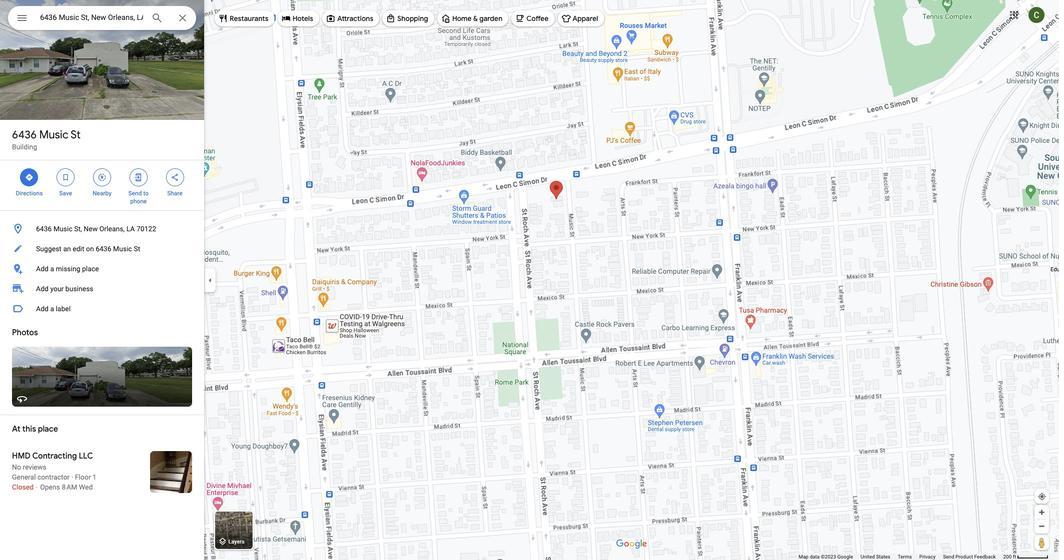 Task type: vqa. For each thing, say whether or not it's contained in the screenshot.
"directions" at the top of page
yes



Task type: describe. For each thing, give the bounding box(es) containing it.
your
[[50, 285, 64, 293]]

nearby
[[93, 190, 112, 197]]

restaurants
[[230, 14, 268, 23]]

google account: christina overa  
(christinaovera9@gmail.com) image
[[1029, 7, 1045, 23]]

coffee
[[526, 14, 549, 23]]

states
[[876, 555, 890, 560]]

⋅
[[35, 484, 38, 492]]

send to phone
[[128, 190, 149, 205]]

hmd contracting llc no reviews general contractor · floor 1 closed ⋅ opens 8 am wed
[[12, 452, 97, 492]]

collapse side panel image
[[205, 275, 216, 286]]

attractions
[[337, 14, 373, 23]]

coffee button
[[511, 7, 555, 31]]

add for add your business
[[36, 285, 48, 293]]

home
[[452, 14, 472, 23]]

terms
[[898, 555, 912, 560]]

zoom in image
[[1038, 509, 1046, 517]]

product
[[955, 555, 973, 560]]

feedback
[[974, 555, 996, 560]]

new
[[84, 225, 98, 233]]

privacy
[[919, 555, 936, 560]]

 button
[[8, 6, 36, 32]]

2 vertical spatial music
[[113, 245, 132, 253]]

map data ©2023 google
[[799, 555, 853, 560]]

no
[[12, 464, 21, 472]]

google maps element
[[0, 0, 1059, 561]]

ft
[[1013, 555, 1016, 560]]

suggest an edit on 6436 music st button
[[0, 239, 204, 259]]

home & garden
[[452, 14, 502, 23]]

reviews
[[23, 464, 46, 472]]

add a label
[[36, 305, 71, 313]]

save
[[59, 190, 72, 197]]

directions
[[16, 190, 43, 197]]

send for send product feedback
[[943, 555, 954, 560]]

home & garden button
[[437, 7, 508, 31]]

from your device image
[[1038, 493, 1047, 502]]

an
[[63, 245, 71, 253]]

garden
[[479, 14, 502, 23]]

6436 Music St, New Orleans, LA 70122 field
[[8, 6, 196, 30]]

a for missing
[[50, 265, 54, 273]]

70122
[[137, 225, 156, 233]]

terms button
[[898, 554, 912, 561]]

6436 music st, new orleans, la 70122
[[36, 225, 156, 233]]

layers
[[228, 539, 245, 546]]

add your business link
[[0, 279, 204, 299]]

add a missing place button
[[0, 259, 204, 279]]

show street view coverage image
[[1035, 536, 1049, 551]]

at this place
[[12, 425, 58, 435]]

closed
[[12, 484, 34, 492]]

send product feedback
[[943, 555, 996, 560]]

st,
[[74, 225, 82, 233]]

music for st
[[39, 128, 68, 142]]

photos
[[12, 328, 38, 338]]

wed
[[79, 484, 93, 492]]

la
[[126, 225, 135, 233]]

this
[[22, 425, 36, 435]]

6436 for st,
[[36, 225, 52, 233]]

 search field
[[8, 6, 196, 32]]

8 am
[[62, 484, 77, 492]]

united states
[[861, 555, 890, 560]]

hmd
[[12, 452, 31, 462]]

business
[[65, 285, 93, 293]]

st inside 6436 music st building
[[71, 128, 81, 142]]



Task type: locate. For each thing, give the bounding box(es) containing it.
a left label
[[50, 305, 54, 313]]

1 add from the top
[[36, 265, 48, 273]]

add
[[36, 265, 48, 273], [36, 285, 48, 293], [36, 305, 48, 313]]

on
[[86, 245, 94, 253]]

music for st,
[[53, 225, 72, 233]]

suggest
[[36, 245, 62, 253]]

0 vertical spatial 6436
[[12, 128, 37, 142]]

add for add a label
[[36, 305, 48, 313]]

none field inside 6436 music st, new orleans, la 70122 field
[[40, 12, 143, 24]]

add left label
[[36, 305, 48, 313]]

general
[[12, 474, 36, 482]]

send
[[128, 190, 142, 197], [943, 555, 954, 560]]

6436 up building
[[12, 128, 37, 142]]

1 vertical spatial add
[[36, 285, 48, 293]]

0 vertical spatial a
[[50, 265, 54, 273]]

united states button
[[861, 554, 890, 561]]

to
[[143, 190, 149, 197]]

1 vertical spatial music
[[53, 225, 72, 233]]


[[16, 11, 28, 25]]

&
[[473, 14, 478, 23]]

2 vertical spatial add
[[36, 305, 48, 313]]

1
[[93, 474, 97, 482]]

6436 up suggest on the left
[[36, 225, 52, 233]]

0 horizontal spatial st
[[71, 128, 81, 142]]

0 vertical spatial send
[[128, 190, 142, 197]]

200 ft
[[1003, 555, 1016, 560]]

add a label button
[[0, 299, 204, 319]]

send left product
[[943, 555, 954, 560]]

orleans,
[[99, 225, 125, 233]]

a inside button
[[50, 305, 54, 313]]

send for send to phone
[[128, 190, 142, 197]]

building
[[12, 143, 37, 151]]

music inside 6436 music st building
[[39, 128, 68, 142]]

3 add from the top
[[36, 305, 48, 313]]

place right this
[[38, 425, 58, 435]]

footer containing map data ©2023 google
[[799, 554, 1003, 561]]


[[61, 172, 70, 183]]

add inside button
[[36, 265, 48, 273]]

6436 right on
[[96, 245, 111, 253]]

at
[[12, 425, 20, 435]]

llc
[[79, 452, 93, 462]]

footer
[[799, 554, 1003, 561]]

hotels
[[292, 14, 313, 23]]

add your business
[[36, 285, 93, 293]]

place inside button
[[82, 265, 99, 273]]

suggest an edit on 6436 music st
[[36, 245, 140, 253]]

0 horizontal spatial place
[[38, 425, 58, 435]]

add a missing place
[[36, 265, 99, 273]]

restaurants button
[[215, 7, 274, 31]]

add inside button
[[36, 305, 48, 313]]

add down suggest on the left
[[36, 265, 48, 273]]

0 horizontal spatial send
[[128, 190, 142, 197]]

1 vertical spatial 6436
[[36, 225, 52, 233]]

data
[[810, 555, 820, 560]]

contracting
[[32, 452, 77, 462]]

add left "your"
[[36, 285, 48, 293]]

attractions button
[[322, 7, 379, 31]]

place
[[82, 265, 99, 273], [38, 425, 58, 435]]

contractor
[[38, 474, 70, 482]]

share
[[167, 190, 183, 197]]

edit
[[73, 245, 84, 253]]

send inside "button"
[[943, 555, 954, 560]]

0 vertical spatial add
[[36, 265, 48, 273]]

map
[[799, 555, 808, 560]]

a left missing
[[50, 265, 54, 273]]

2 add from the top
[[36, 285, 48, 293]]

st
[[71, 128, 81, 142], [134, 245, 140, 253]]

None field
[[40, 12, 143, 24]]

apparel button
[[558, 7, 604, 31]]

add for add a missing place
[[36, 265, 48, 273]]


[[170, 172, 179, 183]]

6436 music st building
[[12, 128, 81, 151]]

1 vertical spatial a
[[50, 305, 54, 313]]

hotels button
[[277, 7, 319, 31]]

1 vertical spatial st
[[134, 245, 140, 253]]

apparel
[[573, 14, 598, 23]]

music down la
[[113, 245, 132, 253]]

2 vertical spatial 6436
[[96, 245, 111, 253]]

2 a from the top
[[50, 305, 54, 313]]

send product feedback button
[[943, 554, 996, 561]]

1 horizontal spatial st
[[134, 245, 140, 253]]

label
[[56, 305, 71, 313]]

privacy button
[[919, 554, 936, 561]]

6436 music st, new orleans, la 70122 button
[[0, 219, 204, 239]]

zoom out image
[[1038, 523, 1046, 531]]

footer inside google maps element
[[799, 554, 1003, 561]]

a for label
[[50, 305, 54, 313]]

music
[[39, 128, 68, 142], [53, 225, 72, 233], [113, 245, 132, 253]]

send up phone
[[128, 190, 142, 197]]

music left st, on the top left
[[53, 225, 72, 233]]

©2023
[[821, 555, 836, 560]]

floor
[[75, 474, 91, 482]]

6436 for st
[[12, 128, 37, 142]]

google
[[837, 555, 853, 560]]

place down on
[[82, 265, 99, 273]]

send inside "send to phone"
[[128, 190, 142, 197]]

0 vertical spatial music
[[39, 128, 68, 142]]

shopping
[[397, 14, 428, 23]]

missing
[[56, 265, 80, 273]]

·
[[71, 474, 73, 482]]

1 horizontal spatial place
[[82, 265, 99, 273]]

1 vertical spatial place
[[38, 425, 58, 435]]

st inside button
[[134, 245, 140, 253]]

6436 music st main content
[[0, 0, 204, 561]]

1 horizontal spatial send
[[943, 555, 954, 560]]

200 ft button
[[1003, 555, 1049, 560]]

1 a from the top
[[50, 265, 54, 273]]


[[134, 172, 143, 183]]

1 vertical spatial send
[[943, 555, 954, 560]]

0 vertical spatial place
[[82, 265, 99, 273]]

united
[[861, 555, 875, 560]]


[[98, 172, 107, 183]]

shopping button
[[382, 7, 434, 31]]

music up 
[[39, 128, 68, 142]]

a inside add a missing place button
[[50, 265, 54, 273]]

0 vertical spatial st
[[71, 128, 81, 142]]

6436
[[12, 128, 37, 142], [36, 225, 52, 233], [96, 245, 111, 253]]

200
[[1003, 555, 1012, 560]]

actions for 6436 music st region
[[0, 161, 204, 211]]

6436 inside 6436 music st building
[[12, 128, 37, 142]]


[[25, 172, 34, 183]]

phone
[[130, 198, 147, 205]]

opens
[[40, 484, 60, 492]]



